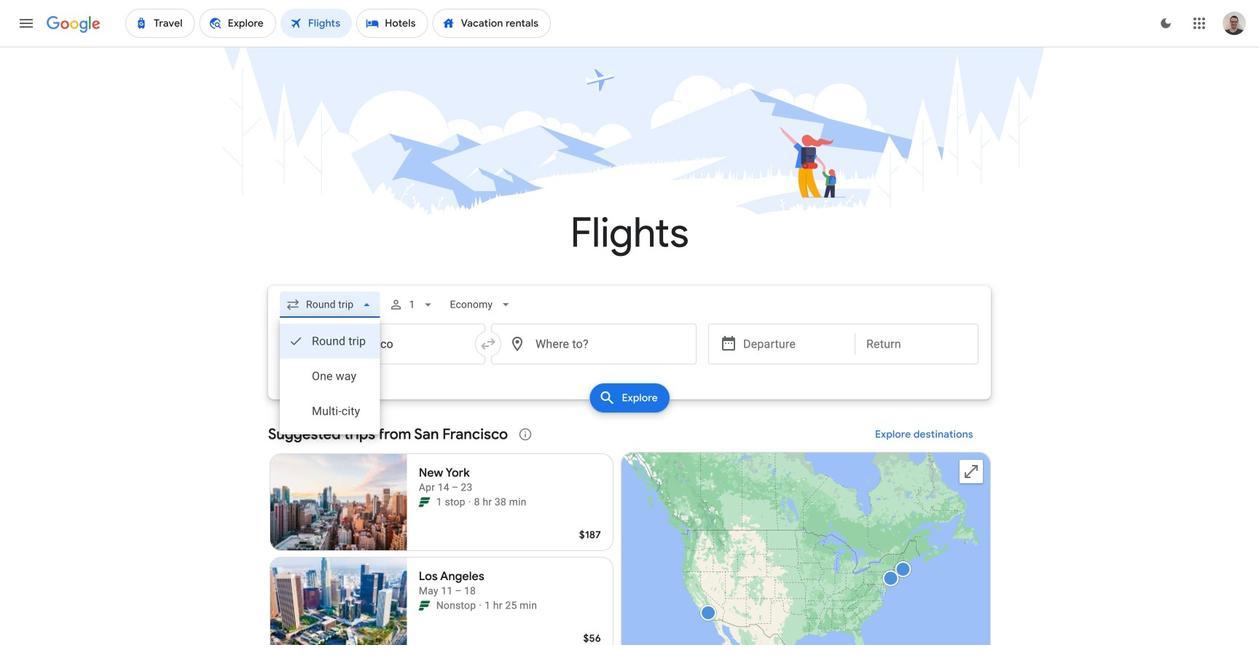 Task type: locate. For each thing, give the bounding box(es) containing it.
1 vertical spatial frontier image
[[419, 600, 431, 612]]

3 option from the top
[[280, 394, 380, 429]]

 image for 56 us dollars text box
[[479, 598, 482, 613]]

Flight search field
[[257, 286, 1003, 434]]

1 frontier image from the top
[[419, 496, 431, 508]]

Where to?  text field
[[491, 324, 697, 364]]

None field
[[280, 292, 380, 318], [444, 292, 519, 318], [280, 292, 380, 318], [444, 292, 519, 318]]

option
[[280, 324, 380, 359], [280, 359, 380, 394], [280, 394, 380, 429]]

2 option from the top
[[280, 359, 380, 394]]

0 vertical spatial  image
[[469, 495, 471, 510]]

1 horizontal spatial  image
[[479, 598, 482, 613]]

0 horizontal spatial  image
[[469, 495, 471, 510]]

2 frontier image from the top
[[419, 600, 431, 612]]

56 US dollars text field
[[584, 632, 601, 645]]

select your ticket type. list box
[[280, 318, 380, 434]]

0 vertical spatial frontier image
[[419, 496, 431, 508]]

Where from? text field
[[280, 324, 485, 364]]

frontier image
[[419, 496, 431, 508], [419, 600, 431, 612]]

main menu image
[[17, 15, 35, 32]]

1 vertical spatial  image
[[479, 598, 482, 613]]

 image
[[469, 495, 471, 510], [479, 598, 482, 613]]



Task type: vqa. For each thing, say whether or not it's contained in the screenshot.
 Image to the bottom
yes



Task type: describe. For each thing, give the bounding box(es) containing it.
suggested trips from san francisco region
[[268, 417, 991, 645]]

1 option from the top
[[280, 324, 380, 359]]

change appearance image
[[1149, 6, 1184, 41]]

frontier image for  icon associated with 56 us dollars text box
[[419, 600, 431, 612]]

Return text field
[[867, 324, 967, 364]]

Departure text field
[[744, 324, 844, 364]]

frontier image for 187 us dollars text field's  icon
[[419, 496, 431, 508]]

 image for 187 us dollars text field
[[469, 495, 471, 510]]

187 US dollars text field
[[579, 528, 601, 542]]



